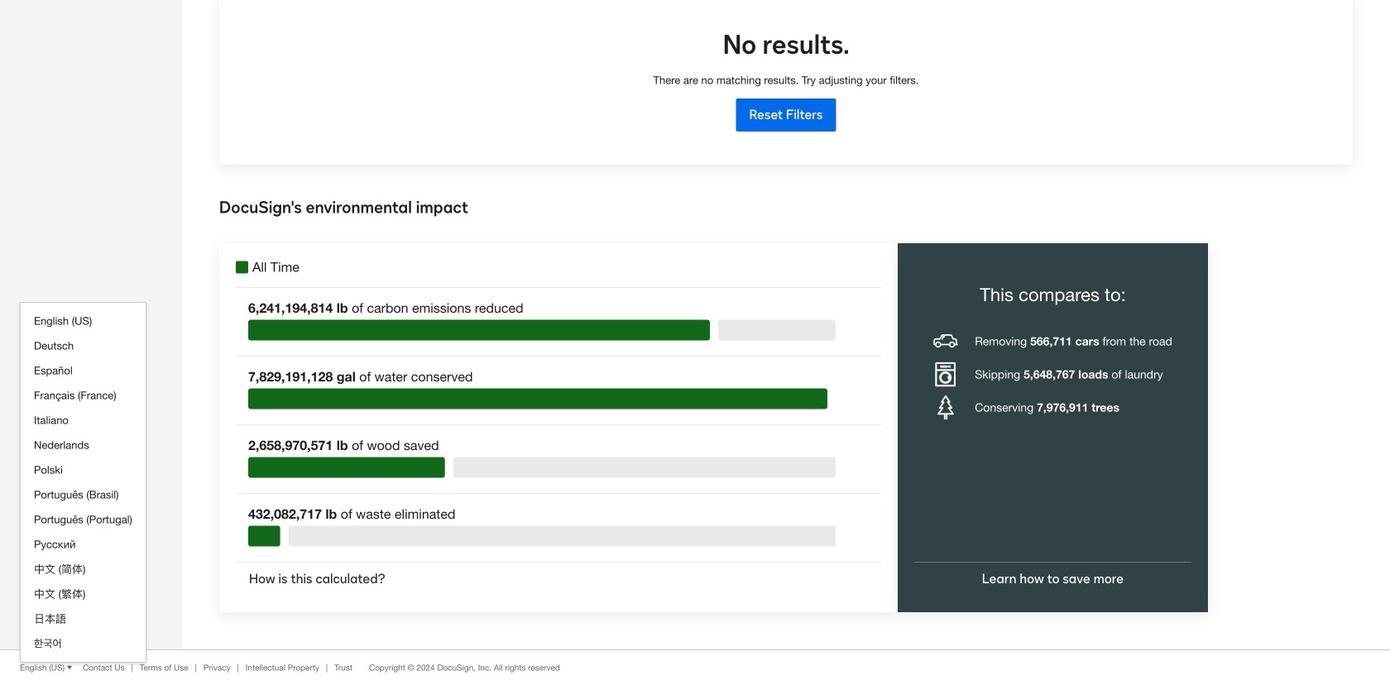 Task type: vqa. For each thing, say whether or not it's contained in the screenshot.
More Info region
yes



Task type: locate. For each thing, give the bounding box(es) containing it.
language selector menu
[[21, 309, 146, 656]]

more info region
[[0, 302, 1391, 685]]



